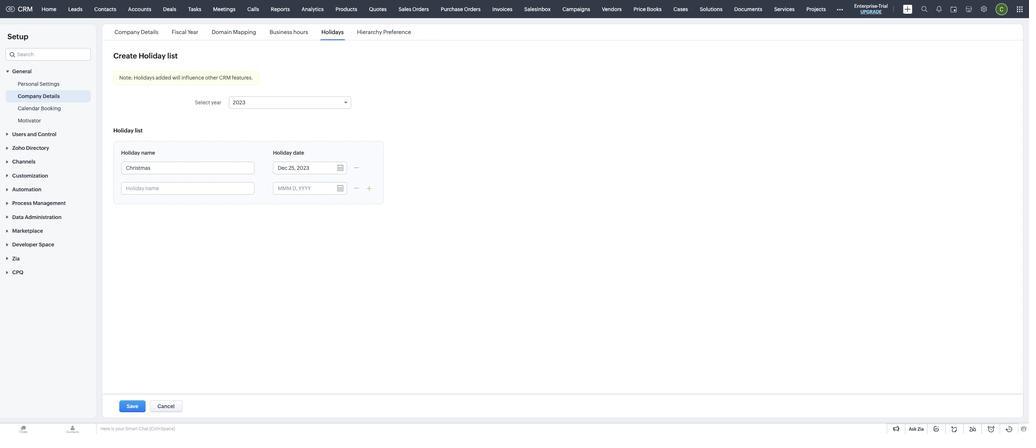 Task type: locate. For each thing, give the bounding box(es) containing it.
company details
[[115, 29, 158, 35], [18, 94, 60, 99]]

invoices
[[493, 6, 513, 12]]

orders right the purchase at the left top of page
[[464, 6, 481, 12]]

create holiday list
[[113, 52, 178, 60]]

1 horizontal spatial zia
[[918, 427, 924, 433]]

company
[[115, 29, 140, 35], [18, 94, 42, 99]]

contacts image
[[49, 424, 96, 435]]

automation
[[12, 187, 41, 193]]

process management
[[12, 201, 66, 207]]

leads
[[68, 6, 83, 12]]

create
[[113, 52, 137, 60]]

Holiday name text field
[[122, 183, 254, 195]]

orders inside purchase orders link
[[464, 6, 481, 12]]

holidays right note:
[[134, 75, 155, 81]]

Holiday name text field
[[122, 162, 254, 174]]

orders
[[413, 6, 429, 12], [464, 6, 481, 12]]

automation button
[[0, 183, 96, 196]]

create menu element
[[899, 0, 917, 18]]

campaigns
[[563, 6, 590, 12]]

personal settings link
[[18, 81, 60, 88]]

signals image
[[937, 6, 942, 12]]

meetings link
[[207, 0, 242, 18]]

invoices link
[[487, 0, 519, 18]]

1 vertical spatial list
[[135, 128, 143, 134]]

documents link
[[729, 0, 769, 18]]

booking
[[41, 106, 61, 112]]

products
[[336, 6, 357, 12]]

calendar
[[18, 106, 40, 112]]

documents
[[735, 6, 763, 12]]

company details down personal settings
[[18, 94, 60, 99]]

holiday
[[139, 52, 166, 60], [113, 128, 134, 134], [121, 150, 140, 156], [273, 150, 292, 156]]

1 vertical spatial crm
[[219, 75, 231, 81]]

0 horizontal spatial company details link
[[18, 93, 60, 100]]

orders inside sales orders link
[[413, 6, 429, 12]]

quotes link
[[363, 0, 393, 18]]

1 vertical spatial details
[[43, 94, 60, 99]]

0 vertical spatial holidays
[[322, 29, 344, 35]]

users and control
[[12, 131, 56, 137]]

developer space
[[12, 242, 54, 248]]

space
[[39, 242, 54, 248]]

1 vertical spatial company
[[18, 94, 42, 99]]

holiday date
[[273, 150, 304, 156]]

0 vertical spatial company
[[115, 29, 140, 35]]

directory
[[26, 145, 49, 151]]

zia inside dropdown button
[[12, 256, 20, 262]]

price books link
[[628, 0, 668, 18]]

campaigns link
[[557, 0, 596, 18]]

purchase orders
[[441, 6, 481, 12]]

holidays
[[322, 29, 344, 35], [134, 75, 155, 81]]

crm link
[[6, 5, 33, 13]]

save
[[127, 404, 138, 410]]

1 horizontal spatial company details
[[115, 29, 158, 35]]

channels
[[12, 159, 35, 165]]

1 vertical spatial company details link
[[18, 93, 60, 100]]

0 horizontal spatial crm
[[18, 5, 33, 13]]

crm left home
[[18, 5, 33, 13]]

None field
[[6, 48, 91, 61]]

holiday name
[[121, 150, 155, 156]]

list
[[108, 24, 418, 40]]

projects link
[[801, 0, 832, 18]]

0 horizontal spatial orders
[[413, 6, 429, 12]]

ask
[[909, 427, 917, 433]]

leads link
[[62, 0, 88, 18]]

solutions
[[700, 6, 723, 12]]

zia right the ask
[[918, 427, 924, 433]]

here is your smart chat (ctrl+space)
[[100, 427, 175, 432]]

personal settings
[[18, 81, 60, 87]]

books
[[647, 6, 662, 12]]

deals link
[[157, 0, 182, 18]]

1 horizontal spatial crm
[[219, 75, 231, 81]]

company up calendar
[[18, 94, 42, 99]]

is
[[111, 427, 114, 432]]

0 horizontal spatial company details
[[18, 94, 60, 99]]

1 horizontal spatial company details link
[[113, 29, 160, 35]]

cancel
[[158, 404, 175, 410]]

1 vertical spatial company details
[[18, 94, 60, 99]]

management
[[33, 201, 66, 207]]

crm right the other
[[219, 75, 231, 81]]

0 horizontal spatial details
[[43, 94, 60, 99]]

holiday left date
[[273, 150, 292, 156]]

cpq
[[12, 270, 23, 276]]

process
[[12, 201, 32, 207]]

1 horizontal spatial orders
[[464, 6, 481, 12]]

enterprise-trial upgrade
[[855, 3, 888, 14]]

company details down accounts
[[115, 29, 158, 35]]

holiday list
[[113, 128, 143, 134]]

developer space button
[[0, 238, 96, 252]]

customization
[[12, 173, 48, 179]]

your
[[115, 427, 125, 432]]

hierarchy preference
[[357, 29, 411, 35]]

select year
[[195, 100, 222, 106]]

0 vertical spatial zia
[[12, 256, 20, 262]]

company up create
[[115, 29, 140, 35]]

motivator
[[18, 118, 41, 124]]

orders right sales
[[413, 6, 429, 12]]

list up holiday name
[[135, 128, 143, 134]]

1 orders from the left
[[413, 6, 429, 12]]

zoho directory button
[[0, 141, 96, 155]]

tasks
[[188, 6, 201, 12]]

company inside company details link
[[18, 94, 42, 99]]

profile element
[[992, 0, 1013, 18]]

process management button
[[0, 196, 96, 210]]

year
[[188, 29, 198, 35]]

signals element
[[933, 0, 947, 18]]

home link
[[36, 0, 62, 18]]

sales orders link
[[393, 0, 435, 18]]

products link
[[330, 0, 363, 18]]

domain mapping link
[[211, 29, 257, 35]]

influence
[[182, 75, 204, 81]]

tasks link
[[182, 0, 207, 18]]

1 horizontal spatial company
[[115, 29, 140, 35]]

projects
[[807, 6, 826, 12]]

company details link down personal settings
[[18, 93, 60, 100]]

1 vertical spatial holidays
[[134, 75, 155, 81]]

salesinbox
[[525, 6, 551, 12]]

2 orders from the left
[[464, 6, 481, 12]]

0 horizontal spatial zia
[[12, 256, 20, 262]]

details up "create holiday list"
[[141, 29, 158, 35]]

zia up cpq
[[12, 256, 20, 262]]

list
[[167, 52, 178, 60], [135, 128, 143, 134]]

1 horizontal spatial holidays
[[322, 29, 344, 35]]

0 vertical spatial details
[[141, 29, 158, 35]]

details
[[141, 29, 158, 35], [43, 94, 60, 99]]

list up will
[[167, 52, 178, 60]]

data administration button
[[0, 210, 96, 224]]

select
[[195, 100, 210, 106]]

company details link down accounts
[[113, 29, 160, 35]]

holiday left name
[[121, 150, 140, 156]]

data
[[12, 215, 24, 220]]

administration
[[25, 215, 62, 220]]

setup
[[7, 32, 28, 41]]

1 vertical spatial zia
[[918, 427, 924, 433]]

hours
[[294, 29, 308, 35]]

details up booking
[[43, 94, 60, 99]]

0 horizontal spatial company
[[18, 94, 42, 99]]

holidays down products
[[322, 29, 344, 35]]

holiday up holiday name
[[113, 128, 134, 134]]

customization button
[[0, 169, 96, 183]]

general button
[[0, 64, 96, 78]]

reports
[[271, 6, 290, 12]]

(ctrl+space)
[[150, 427, 175, 432]]

services link
[[769, 0, 801, 18]]

company details inside 'general' region
[[18, 94, 60, 99]]

1 horizontal spatial list
[[167, 52, 178, 60]]

preference
[[383, 29, 411, 35]]



Task type: vqa. For each thing, say whether or not it's contained in the screenshot.
Visits link
no



Task type: describe. For each thing, give the bounding box(es) containing it.
create menu image
[[904, 5, 913, 14]]

upgrade
[[861, 9, 882, 14]]

MMM d, yyyy text field
[[274, 162, 333, 174]]

features.
[[232, 75, 253, 81]]

meetings
[[213, 6, 236, 12]]

purchase orders link
[[435, 0, 487, 18]]

holiday for holiday list
[[113, 128, 134, 134]]

company details link inside 'general' region
[[18, 93, 60, 100]]

price books
[[634, 6, 662, 12]]

orders for purchase orders
[[464, 6, 481, 12]]

0 horizontal spatial list
[[135, 128, 143, 134]]

list containing company details
[[108, 24, 418, 40]]

added
[[156, 75, 171, 81]]

zoho directory
[[12, 145, 49, 151]]

profile image
[[996, 3, 1008, 15]]

accounts link
[[122, 0, 157, 18]]

business hours
[[270, 29, 308, 35]]

Search text field
[[6, 49, 90, 60]]

holidays link
[[321, 29, 345, 35]]

mapping
[[233, 29, 256, 35]]

domain
[[212, 29, 232, 35]]

2023
[[233, 100, 245, 106]]

save button
[[119, 401, 146, 413]]

holiday for holiday date
[[273, 150, 292, 156]]

cancel button
[[150, 401, 183, 413]]

1 horizontal spatial details
[[141, 29, 158, 35]]

MMM d, yyyy text field
[[274, 183, 333, 195]]

users
[[12, 131, 26, 137]]

services
[[775, 6, 795, 12]]

name
[[141, 150, 155, 156]]

control
[[38, 131, 56, 137]]

fiscal year
[[172, 29, 198, 35]]

ask zia
[[909, 427, 924, 433]]

cases link
[[668, 0, 694, 18]]

developer
[[12, 242, 38, 248]]

deals
[[163, 6, 176, 12]]

general
[[12, 69, 32, 75]]

users and control button
[[0, 127, 96, 141]]

chats image
[[0, 424, 47, 435]]

reports link
[[265, 0, 296, 18]]

business
[[270, 29, 292, 35]]

marketplace
[[12, 228, 43, 234]]

general region
[[0, 78, 96, 127]]

search element
[[917, 0, 933, 18]]

details inside 'general' region
[[43, 94, 60, 99]]

calls
[[248, 6, 259, 12]]

chat
[[139, 427, 149, 432]]

orders for sales orders
[[413, 6, 429, 12]]

other
[[205, 75, 218, 81]]

calendar image
[[951, 6, 957, 12]]

year
[[211, 100, 222, 106]]

cpq button
[[0, 266, 96, 280]]

sales orders
[[399, 6, 429, 12]]

fiscal
[[172, 29, 187, 35]]

calendar booking link
[[18, 105, 61, 112]]

holiday up added
[[139, 52, 166, 60]]

settings
[[40, 81, 60, 87]]

0 horizontal spatial holidays
[[134, 75, 155, 81]]

0 vertical spatial crm
[[18, 5, 33, 13]]

holiday for holiday name
[[121, 150, 140, 156]]

home
[[42, 6, 56, 12]]

0 vertical spatial company details link
[[113, 29, 160, 35]]

Other Modules field
[[832, 3, 848, 15]]

quotes
[[369, 6, 387, 12]]

2023 field
[[229, 96, 351, 109]]

here
[[100, 427, 110, 432]]

company inside list
[[115, 29, 140, 35]]

contacts
[[94, 6, 116, 12]]

enterprise-
[[855, 3, 879, 9]]

domain mapping
[[212, 29, 256, 35]]

0 vertical spatial company details
[[115, 29, 158, 35]]

purchase
[[441, 6, 463, 12]]

search image
[[922, 6, 928, 12]]

cases
[[674, 6, 688, 12]]

date
[[293, 150, 304, 156]]

note: holidays added will influence other crm features.
[[119, 75, 253, 81]]

zia button
[[0, 252, 96, 266]]

smart
[[125, 427, 138, 432]]

vendors link
[[596, 0, 628, 18]]

accounts
[[128, 6, 151, 12]]

will
[[172, 75, 180, 81]]

trial
[[879, 3, 888, 9]]

and
[[27, 131, 37, 137]]

analytics
[[302, 6, 324, 12]]

0 vertical spatial list
[[167, 52, 178, 60]]

marketplace button
[[0, 224, 96, 238]]

personal
[[18, 81, 39, 87]]

zoho
[[12, 145, 25, 151]]



